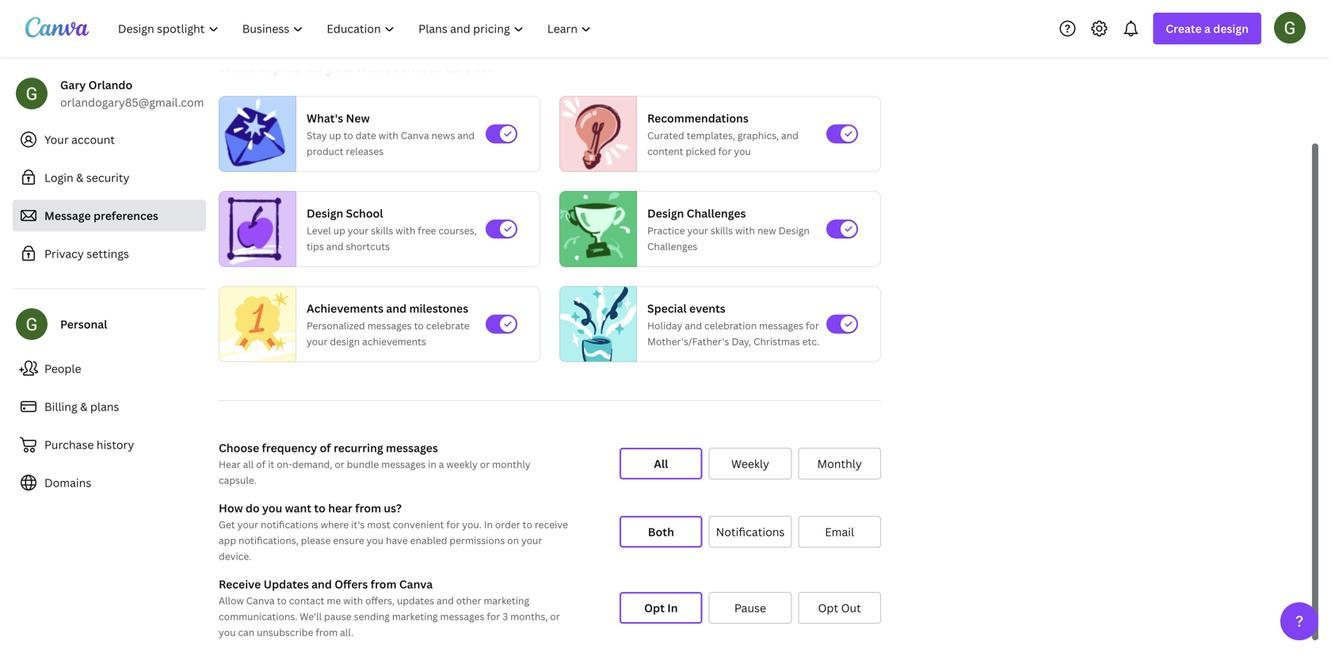 Task type: locate. For each thing, give the bounding box(es) containing it.
messages up achievements
[[368, 319, 412, 332]]

your inside achievements and milestones personalized messages to celebrate your design achievements
[[307, 335, 328, 348]]

free
[[418, 224, 436, 237]]

0 vertical spatial marketing
[[484, 594, 530, 607]]

and up me
[[312, 577, 332, 592]]

for left you.
[[447, 518, 460, 531]]

challenges down "picked"
[[687, 206, 746, 221]]

with right the date
[[379, 129, 399, 142]]

0 horizontal spatial skills
[[371, 224, 393, 237]]

special events holiday and celebration messages for mother's/father's day, christmas etc.
[[648, 301, 820, 348]]

domains link
[[13, 467, 206, 499]]

and
[[458, 129, 475, 142], [782, 129, 799, 142], [326, 240, 344, 253], [386, 301, 407, 316], [685, 319, 702, 332], [312, 577, 332, 592], [437, 594, 454, 607]]

canva
[[401, 129, 429, 142], [399, 577, 433, 592], [246, 594, 275, 607]]

want up notifications
[[285, 501, 312, 516]]

0 vertical spatial in
[[484, 518, 493, 531]]

do right the topics
[[305, 57, 323, 77]]

you down most
[[367, 534, 384, 547]]

design right new
[[779, 224, 810, 237]]

0 horizontal spatial a
[[439, 458, 444, 471]]

messages down other
[[440, 610, 485, 623]]

to left the date
[[344, 129, 353, 142]]

0 horizontal spatial marketing
[[392, 610, 438, 623]]

0 vertical spatial canva
[[401, 129, 429, 142]]

0 horizontal spatial opt
[[645, 600, 665, 615]]

skills
[[371, 224, 393, 237], [711, 224, 733, 237]]

your inside the design school level up your skills with free courses, tips and shortcuts
[[348, 224, 369, 237]]

gary
[[60, 77, 86, 92]]

allow
[[219, 594, 244, 607]]

with inside design challenges practice your skills with new design challenges
[[736, 224, 755, 237]]

1 skills from the left
[[371, 224, 393, 237]]

with left free
[[396, 224, 416, 237]]

in inside button
[[668, 600, 678, 615]]

message preferences
[[44, 208, 158, 223]]

0 horizontal spatial in
[[484, 518, 493, 531]]

a right create
[[1205, 21, 1211, 36]]

or inside receive updates and offers from canva allow canva to contact me with offers, updates and other marketing communications. we'll pause sending marketing messages for 3 months, or you can unsubscribe from all.
[[550, 610, 560, 623]]

do inside how do you want to hear from us? get your notifications where it's most convenient for you. in order to receive app notifications, please ensure you have enabled permissions on your device.
[[246, 501, 260, 516]]

up inside the design school level up your skills with free courses, tips and shortcuts
[[334, 224, 345, 237]]

and left other
[[437, 594, 454, 607]]

& for billing
[[80, 399, 88, 414]]

monthly
[[818, 456, 862, 471]]

and right tips on the top of the page
[[326, 240, 344, 253]]

Notifications button
[[709, 516, 792, 548]]

login
[[44, 170, 73, 185]]

1 horizontal spatial of
[[320, 440, 331, 455]]

tips
[[307, 240, 324, 253]]

skills left new
[[711, 224, 733, 237]]

1 vertical spatial from
[[371, 577, 397, 592]]

it's
[[351, 518, 365, 531]]

skills inside design challenges practice your skills with new design challenges
[[711, 224, 733, 237]]

0 vertical spatial &
[[76, 170, 84, 185]]

your account link
[[13, 124, 206, 155]]

or right months,
[[550, 610, 560, 623]]

new
[[758, 224, 777, 237]]

your down the school
[[348, 224, 369, 237]]

from down pause
[[316, 626, 338, 639]]

achievements and milestones personalized messages to celebrate your design achievements
[[307, 301, 470, 348]]

demand,
[[292, 458, 332, 471]]

from up "it's"
[[355, 501, 381, 516]]

with left new
[[736, 224, 755, 237]]

opt left out
[[818, 600, 839, 615]]

0 horizontal spatial want
[[285, 501, 312, 516]]

orlandogary85@gmail.com
[[60, 95, 204, 110]]

canva for canva
[[246, 594, 275, 607]]

login & security
[[44, 170, 130, 185]]

design for design challenges
[[648, 206, 684, 221]]

challenges down "practice"
[[648, 240, 698, 253]]

your down personalized
[[307, 335, 328, 348]]

1 vertical spatial up
[[334, 224, 345, 237]]

marketing up '3'
[[484, 594, 530, 607]]

& left "plans"
[[80, 399, 88, 414]]

you down top level navigation element
[[326, 57, 352, 77]]

1 vertical spatial in
[[668, 600, 678, 615]]

to down "updates"
[[277, 594, 287, 607]]

Weekly button
[[709, 448, 792, 480]]

1 horizontal spatial do
[[305, 57, 323, 77]]

please
[[301, 534, 331, 547]]

design inside "dropdown button"
[[1214, 21, 1249, 36]]

design inside achievements and milestones personalized messages to celebrate your design achievements
[[330, 335, 360, 348]]

canva left news
[[401, 129, 429, 142]]

and up mother's/father's
[[685, 319, 702, 332]]

practice
[[648, 224, 685, 237]]

1 horizontal spatial opt
[[818, 600, 839, 615]]

0 horizontal spatial do
[[246, 501, 260, 516]]

hear left about?
[[411, 57, 443, 77]]

0 vertical spatial hear
[[411, 57, 443, 77]]

topic image for what's new
[[220, 96, 289, 172]]

up right stay
[[329, 129, 341, 142]]

1 horizontal spatial design
[[1214, 21, 1249, 36]]

1 horizontal spatial want
[[356, 57, 390, 77]]

0 horizontal spatial hear
[[328, 501, 353, 516]]

1 vertical spatial want
[[285, 501, 312, 516]]

your right "practice"
[[688, 224, 709, 237]]

0 vertical spatial design
[[1214, 21, 1249, 36]]

1 horizontal spatial or
[[480, 458, 490, 471]]

1 horizontal spatial design
[[648, 206, 684, 221]]

in right you.
[[484, 518, 493, 531]]

to right order
[[523, 518, 533, 531]]

0 horizontal spatial design
[[307, 206, 343, 221]]

marketing down updates
[[392, 610, 438, 623]]

topic image left tips on the top of the page
[[220, 191, 289, 267]]

0 horizontal spatial of
[[256, 458, 266, 471]]

and right news
[[458, 129, 475, 142]]

hear up 'where' on the left bottom of the page
[[328, 501, 353, 516]]

convenient
[[393, 518, 444, 531]]

do right how
[[246, 501, 260, 516]]

2 horizontal spatial or
[[550, 610, 560, 623]]

topic image left "practice"
[[560, 191, 630, 267]]

message
[[44, 208, 91, 223]]

1 vertical spatial hear
[[328, 501, 353, 516]]

events
[[690, 301, 726, 316]]

of up demand,
[[320, 440, 331, 455]]

design down personalized
[[330, 335, 360, 348]]

2 skills from the left
[[711, 224, 733, 237]]

opt down 'both'
[[645, 600, 665, 615]]

messages
[[368, 319, 412, 332], [759, 319, 804, 332], [386, 440, 438, 455], [381, 458, 426, 471], [440, 610, 485, 623]]

0 horizontal spatial design
[[330, 335, 360, 348]]

or right weekly
[[480, 458, 490, 471]]

0 vertical spatial a
[[1205, 21, 1211, 36]]

all
[[243, 458, 254, 471]]

in down the "both" button
[[668, 600, 678, 615]]

message preferences link
[[13, 200, 206, 231]]

with inside receive updates and offers from canva allow canva to contact me with offers, updates and other marketing communications. we'll pause sending marketing messages for 3 months, or you can unsubscribe from all.
[[343, 594, 363, 607]]

on
[[507, 534, 519, 547]]

0 vertical spatial want
[[356, 57, 390, 77]]

opt for opt out
[[818, 600, 839, 615]]

and up achievements
[[386, 301, 407, 316]]

and inside the design school level up your skills with free courses, tips and shortcuts
[[326, 240, 344, 253]]

0 vertical spatial do
[[305, 57, 323, 77]]

of left it
[[256, 458, 266, 471]]

Monthly button
[[798, 448, 881, 480]]

1 vertical spatial &
[[80, 399, 88, 414]]

etc.
[[803, 335, 820, 348]]

choose frequency of recurring messages hear all of it on-demand, or bundle messages in a weekly or monthly capsule.
[[219, 440, 531, 487]]

holiday
[[648, 319, 683, 332]]

design right create
[[1214, 21, 1249, 36]]

orlando
[[89, 77, 133, 92]]

up
[[329, 129, 341, 142], [334, 224, 345, 237]]

for left '3'
[[487, 610, 500, 623]]

what
[[219, 57, 255, 77]]

1 horizontal spatial skills
[[711, 224, 733, 237]]

&
[[76, 170, 84, 185], [80, 399, 88, 414]]

up for design
[[334, 224, 345, 237]]

can
[[238, 626, 255, 639]]

2 horizontal spatial design
[[779, 224, 810, 237]]

what's
[[307, 111, 343, 126]]

1 vertical spatial a
[[439, 458, 444, 471]]

order
[[495, 518, 521, 531]]

to inside what's new stay up to date with canva news and product releases
[[344, 129, 353, 142]]

canva inside what's new stay up to date with canva news and product releases
[[401, 129, 429, 142]]

and inside special events holiday and celebration messages for mother's/father's day, christmas etc.
[[685, 319, 702, 332]]

up right level
[[334, 224, 345, 237]]

how
[[219, 501, 243, 516]]

from up the offers,
[[371, 577, 397, 592]]

plans
[[90, 399, 119, 414]]

1 horizontal spatial a
[[1205, 21, 1211, 36]]

canva up updates
[[399, 577, 433, 592]]

topic image for design challenges
[[560, 191, 630, 267]]

Opt Out button
[[798, 592, 881, 624]]

1 vertical spatial design
[[330, 335, 360, 348]]

& right login
[[76, 170, 84, 185]]

0 vertical spatial from
[[355, 501, 381, 516]]

Pause button
[[709, 592, 792, 624]]

with inside the design school level up your skills with free courses, tips and shortcuts
[[396, 224, 416, 237]]

topic image left 'curated'
[[560, 96, 630, 172]]

you left can
[[219, 626, 236, 639]]

design up level
[[307, 206, 343, 221]]

gary orlando orlandogary85@gmail.com
[[60, 77, 204, 110]]

to down top level navigation element
[[393, 57, 408, 77]]

you down "graphics,"
[[734, 145, 751, 158]]

want down top level navigation element
[[356, 57, 390, 77]]

you.
[[462, 518, 482, 531]]

in
[[428, 458, 437, 471]]

topic image left personalized
[[220, 283, 296, 366]]

design inside the design school level up your skills with free courses, tips and shortcuts
[[307, 206, 343, 221]]

about?
[[446, 57, 495, 77]]

from
[[355, 501, 381, 516], [371, 577, 397, 592], [316, 626, 338, 639]]

with inside what's new stay up to date with canva news and product releases
[[379, 129, 399, 142]]

domains
[[44, 475, 91, 490]]

personalized
[[307, 319, 365, 332]]

notifications
[[716, 524, 785, 539]]

1 horizontal spatial hear
[[411, 57, 443, 77]]

courses,
[[439, 224, 477, 237]]

messages up christmas
[[759, 319, 804, 332]]

email
[[825, 524, 855, 539]]

Both button
[[620, 516, 703, 548]]

date
[[356, 129, 376, 142]]

billing
[[44, 399, 77, 414]]

design
[[1214, 21, 1249, 36], [330, 335, 360, 348]]

skills up the 'shortcuts'
[[371, 224, 393, 237]]

design up "practice"
[[648, 206, 684, 221]]

canva up communications.
[[246, 594, 275, 607]]

purchase history link
[[13, 429, 206, 461]]

your right get
[[238, 518, 258, 531]]

and right "graphics,"
[[782, 129, 799, 142]]

with
[[379, 129, 399, 142], [396, 224, 416, 237], [736, 224, 755, 237], [343, 594, 363, 607]]

get
[[219, 518, 235, 531]]

to down the milestones
[[414, 319, 424, 332]]

messages inside achievements and milestones personalized messages to celebrate your design achievements
[[368, 319, 412, 332]]

for down templates,
[[719, 145, 732, 158]]

0 horizontal spatial or
[[335, 458, 345, 471]]

2 vertical spatial from
[[316, 626, 338, 639]]

a inside the choose frequency of recurring messages hear all of it on-demand, or bundle messages in a weekly or monthly capsule.
[[439, 458, 444, 471]]

1 horizontal spatial in
[[668, 600, 678, 615]]

0 vertical spatial up
[[329, 129, 341, 142]]

a right in on the bottom
[[439, 458, 444, 471]]

topic image left holiday
[[560, 283, 636, 366]]

or
[[335, 458, 345, 471], [480, 458, 490, 471], [550, 610, 560, 623]]

and inside what's new stay up to date with canva news and product releases
[[458, 129, 475, 142]]

1 vertical spatial do
[[246, 501, 260, 516]]

hear
[[411, 57, 443, 77], [328, 501, 353, 516]]

app
[[219, 534, 236, 547]]

graphics,
[[738, 129, 779, 142]]

topic image
[[220, 96, 289, 172], [560, 96, 630, 172], [220, 191, 289, 267], [560, 191, 630, 267], [220, 283, 296, 366], [560, 283, 636, 366]]

for up etc.
[[806, 319, 820, 332]]

1 opt from the left
[[645, 600, 665, 615]]

2 opt from the left
[[818, 600, 839, 615]]

a inside "dropdown button"
[[1205, 21, 1211, 36]]

2 vertical spatial canva
[[246, 594, 275, 607]]

or left the bundle
[[335, 458, 345, 471]]

months,
[[511, 610, 548, 623]]

All button
[[620, 448, 703, 480]]

level
[[307, 224, 331, 237]]

security
[[86, 170, 130, 185]]

topic image left stay
[[220, 96, 289, 172]]

topics
[[258, 57, 302, 77]]

opt
[[645, 600, 665, 615], [818, 600, 839, 615]]

with down offers
[[343, 594, 363, 607]]

up inside what's new stay up to date with canva news and product releases
[[329, 129, 341, 142]]



Task type: describe. For each thing, give the bounding box(es) containing it.
hear
[[219, 458, 241, 471]]

opt for opt in
[[645, 600, 665, 615]]

pause
[[324, 610, 352, 623]]

us?
[[384, 501, 402, 516]]

billing & plans
[[44, 399, 119, 414]]

1 vertical spatial of
[[256, 458, 266, 471]]

updates
[[397, 594, 434, 607]]

updates
[[264, 577, 309, 592]]

1 vertical spatial canva
[[399, 577, 433, 592]]

offers
[[335, 577, 368, 592]]

0 vertical spatial challenges
[[687, 206, 746, 221]]

device.
[[219, 550, 251, 563]]

pause
[[735, 600, 767, 615]]

create
[[1166, 21, 1202, 36]]

account
[[71, 132, 115, 147]]

capsule.
[[219, 474, 257, 487]]

out
[[841, 600, 861, 615]]

1 horizontal spatial marketing
[[484, 594, 530, 607]]

settings
[[87, 246, 129, 261]]

design for design school
[[307, 206, 343, 221]]

Email button
[[798, 516, 881, 548]]

it
[[268, 458, 275, 471]]

choose
[[219, 440, 259, 455]]

news
[[432, 129, 455, 142]]

where
[[321, 518, 349, 531]]

Opt In button
[[620, 592, 703, 624]]

recommendations curated templates, graphics, and content picked for you
[[648, 111, 799, 158]]

3
[[503, 610, 508, 623]]

in inside how do you want to hear from us? get your notifications where it's most convenient for you. in order to receive app notifications, please ensure you have enabled permissions on your device.
[[484, 518, 493, 531]]

all.
[[340, 626, 354, 639]]

sending
[[354, 610, 390, 623]]

ensure
[[333, 534, 364, 547]]

topic image for recommendations
[[560, 96, 630, 172]]

monthly
[[492, 458, 531, 471]]

up for what's
[[329, 129, 341, 142]]

people
[[44, 361, 81, 376]]

enabled
[[410, 534, 447, 547]]

recurring
[[334, 440, 383, 455]]

privacy settings link
[[13, 238, 206, 269]]

new
[[346, 111, 370, 126]]

hear inside how do you want to hear from us? get your notifications where it's most convenient for you. in order to receive app notifications, please ensure you have enabled permissions on your device.
[[328, 501, 353, 516]]

both
[[648, 524, 674, 539]]

how do you want to hear from us? get your notifications where it's most convenient for you. in order to receive app notifications, please ensure you have enabled permissions on your device.
[[219, 501, 568, 563]]

contact
[[289, 594, 325, 607]]

me
[[327, 594, 341, 607]]

communications.
[[219, 610, 298, 623]]

want inside how do you want to hear from us? get your notifications where it's most convenient for you. in order to receive app notifications, please ensure you have enabled permissions on your device.
[[285, 501, 312, 516]]

school
[[346, 206, 383, 221]]

personal
[[60, 317, 107, 332]]

your
[[44, 132, 69, 147]]

and inside achievements and milestones personalized messages to celebrate your design achievements
[[386, 301, 407, 316]]

and inside recommendations curated templates, graphics, and content picked for you
[[782, 129, 799, 142]]

receive
[[219, 577, 261, 592]]

opt in
[[645, 600, 678, 615]]

achievements
[[362, 335, 426, 348]]

topic image for special events
[[560, 283, 636, 366]]

picked
[[686, 145, 716, 158]]

to up 'where' on the left bottom of the page
[[314, 501, 326, 516]]

for inside special events holiday and celebration messages for mother's/father's day, christmas etc.
[[806, 319, 820, 332]]

messages inside receive updates and offers from canva allow canva to contact me with offers, updates and other marketing communications. we'll pause sending marketing messages for 3 months, or you can unsubscribe from all.
[[440, 610, 485, 623]]

billing & plans link
[[13, 391, 206, 422]]

recommendations
[[648, 111, 749, 126]]

messages left in on the bottom
[[381, 458, 426, 471]]

you inside recommendations curated templates, graphics, and content picked for you
[[734, 145, 751, 158]]

shortcuts
[[346, 240, 390, 253]]

what topics do you want to hear about?
[[219, 57, 495, 77]]

for inside recommendations curated templates, graphics, and content picked for you
[[719, 145, 732, 158]]

your right 'on' at left bottom
[[522, 534, 542, 547]]

topic image for achievements and milestones
[[220, 283, 296, 366]]

special
[[648, 301, 687, 316]]

topic image for design school
[[220, 191, 289, 267]]

christmas
[[754, 335, 800, 348]]

permissions
[[450, 534, 505, 547]]

weekly
[[732, 456, 770, 471]]

canva for date
[[401, 129, 429, 142]]

notifications
[[261, 518, 318, 531]]

purchase history
[[44, 437, 134, 452]]

messages up in on the bottom
[[386, 440, 438, 455]]

we'll
[[300, 610, 322, 623]]

milestones
[[409, 301, 469, 316]]

create a design button
[[1154, 13, 1262, 44]]

receive updates and offers from canva allow canva to contact me with offers, updates and other marketing communications. we'll pause sending marketing messages for 3 months, or you can unsubscribe from all.
[[219, 577, 560, 639]]

messages inside special events holiday and celebration messages for mother's/father's day, christmas etc.
[[759, 319, 804, 332]]

celebration
[[705, 319, 757, 332]]

your inside design challenges practice your skills with new design challenges
[[688, 224, 709, 237]]

people link
[[13, 353, 206, 384]]

opt out
[[818, 600, 861, 615]]

for inside how do you want to hear from us? get your notifications where it's most convenient for you. in order to receive app notifications, please ensure you have enabled permissions on your device.
[[447, 518, 460, 531]]

0 vertical spatial of
[[320, 440, 331, 455]]

to inside receive updates and offers from canva allow canva to contact me with offers, updates and other marketing communications. we'll pause sending marketing messages for 3 months, or you can unsubscribe from all.
[[277, 594, 287, 607]]

on-
[[277, 458, 292, 471]]

1 vertical spatial challenges
[[648, 240, 698, 253]]

you up notifications
[[262, 501, 282, 516]]

all
[[654, 456, 668, 471]]

design challenges practice your skills with new design challenges
[[648, 206, 810, 253]]

skills inside the design school level up your skills with free courses, tips and shortcuts
[[371, 224, 393, 237]]

for inside receive updates and offers from canva allow canva to contact me with offers, updates and other marketing communications. we'll pause sending marketing messages for 3 months, or you can unsubscribe from all.
[[487, 610, 500, 623]]

content
[[648, 145, 684, 158]]

curated
[[648, 129, 685, 142]]

releases
[[346, 145, 384, 158]]

you inside receive updates and offers from canva allow canva to contact me with offers, updates and other marketing communications. we'll pause sending marketing messages for 3 months, or you can unsubscribe from all.
[[219, 626, 236, 639]]

login & security link
[[13, 162, 206, 193]]

to inside achievements and milestones personalized messages to celebrate your design achievements
[[414, 319, 424, 332]]

templates,
[[687, 129, 736, 142]]

& for login
[[76, 170, 84, 185]]

celebrate
[[426, 319, 470, 332]]

design school level up your skills with free courses, tips and shortcuts
[[307, 206, 477, 253]]

gary orlando image
[[1275, 12, 1306, 43]]

from inside how do you want to hear from us? get your notifications where it's most convenient for you. in order to receive app notifications, please ensure you have enabled permissions on your device.
[[355, 501, 381, 516]]

most
[[367, 518, 390, 531]]

your account
[[44, 132, 115, 147]]

top level navigation element
[[108, 13, 605, 44]]

1 vertical spatial marketing
[[392, 610, 438, 623]]



Task type: vqa. For each thing, say whether or not it's contained in the screenshot.
middle the audience
no



